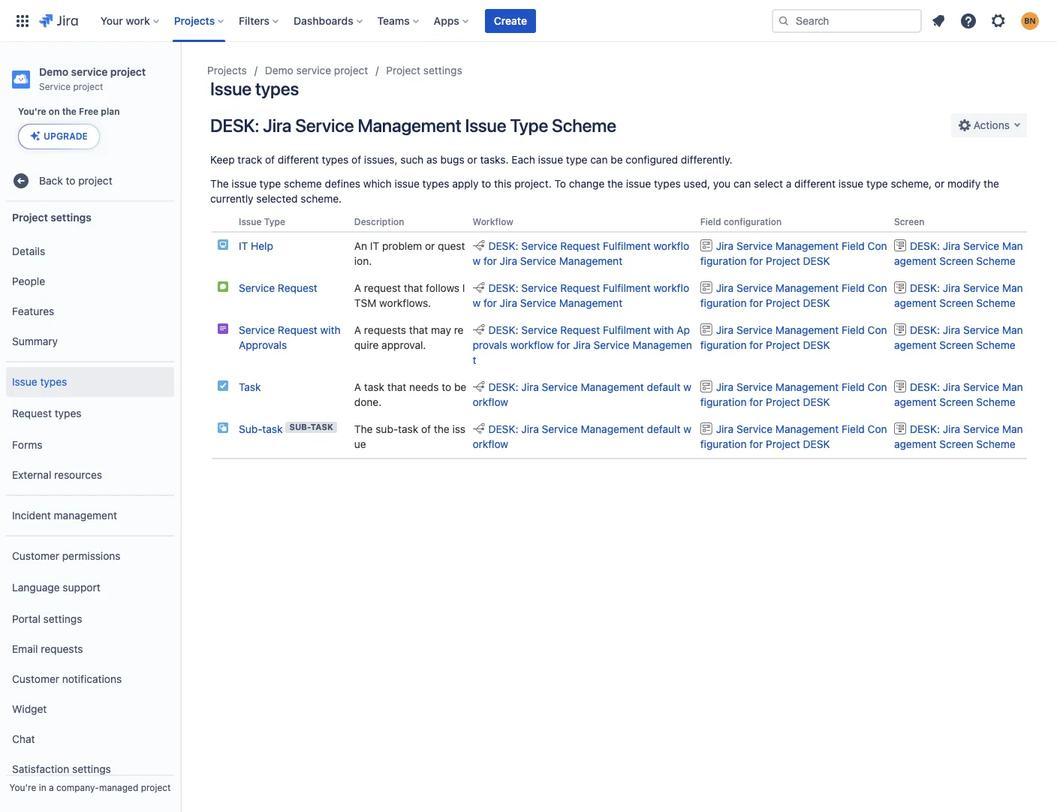 Task type: locate. For each thing, give the bounding box(es) containing it.
small image for the sub-task of the iss ue jira service management field con figuration for project desk link
[[701, 423, 713, 435]]

language
[[12, 581, 60, 594]]

1 horizontal spatial it
[[370, 240, 379, 252]]

1 desk: jira service management default w orkflow link from the top
[[473, 381, 692, 409]]

1 jira service management field con figuration for project desk from the top
[[701, 240, 887, 267]]

approval.
[[382, 339, 426, 352]]

4 agement from the top
[[894, 396, 937, 409]]

1 default image from the top
[[894, 324, 906, 336]]

2 workflo from the top
[[654, 282, 689, 295]]

project up plan
[[110, 65, 146, 78]]

as
[[427, 153, 438, 166]]

0 vertical spatial task
[[239, 381, 261, 394]]

be right needs
[[454, 381, 467, 394]]

service
[[296, 64, 331, 77], [71, 65, 108, 78]]

customer up language
[[12, 550, 59, 562]]

2 desk: jira service man agement screen scheme link from the top
[[894, 282, 1023, 310]]

1 vertical spatial requests
[[41, 643, 83, 655]]

2 fulfilment from the top
[[603, 282, 651, 295]]

screen for a requests that may re quire approval.
[[940, 339, 974, 352]]

external resources
[[12, 468, 102, 481]]

0 vertical spatial requests
[[364, 324, 406, 337]]

2 desk: service request fulfilment workflo w for jira service management from the top
[[473, 282, 689, 310]]

a up quire at the top of page
[[354, 324, 361, 337]]

2 vertical spatial that
[[387, 381, 407, 394]]

5 desk: jira service man agement screen scheme link from the top
[[894, 423, 1023, 451]]

desk: jira service man agement screen scheme for a request that follows i tsm workflows.
[[894, 282, 1023, 310]]

the
[[62, 106, 77, 117], [608, 177, 623, 190], [984, 177, 1000, 190], [434, 423, 450, 436]]

type
[[566, 153, 588, 166], [260, 177, 281, 190], [867, 177, 888, 190]]

project for the sub-task of the iss ue
[[766, 438, 800, 451]]

3 desk from the top
[[803, 339, 830, 352]]

a up tsm
[[354, 282, 361, 295]]

man for a request that follows i tsm workflows.
[[1003, 282, 1023, 295]]

for for the sub-task of the iss ue jira service management field con figuration for project desk link
[[750, 438, 763, 451]]

project for a requests that may re quire approval.
[[766, 339, 800, 352]]

issue
[[538, 153, 563, 166], [232, 177, 257, 190], [395, 177, 420, 190], [626, 177, 651, 190], [839, 177, 864, 190]]

issue up tasks.
[[465, 115, 506, 136]]

0 vertical spatial a
[[786, 177, 792, 190]]

1 customer from the top
[[12, 550, 59, 562]]

bugs
[[441, 153, 465, 166]]

2 horizontal spatial or
[[935, 177, 945, 190]]

0 vertical spatial workflo
[[654, 240, 689, 252]]

that
[[404, 282, 423, 295], [409, 324, 428, 337], [387, 381, 407, 394]]

incident
[[12, 509, 51, 522]]

2 desk: jira service management default w orkflow from the top
[[473, 423, 692, 451]]

0 horizontal spatial issue types
[[12, 375, 67, 388]]

0 vertical spatial default image
[[894, 240, 906, 252]]

types down configured
[[654, 177, 681, 190]]

jira service management field con figuration for project desk link for a task that needs to be done.
[[701, 381, 887, 409]]

desk: service request fulfilment workflo w for jira service management down the issue type scheme defines which issue types apply to this project. to change the issue types used, you can select a different issue type scheme, or modify the currently selected scheme.
[[473, 240, 689, 267]]

project
[[334, 64, 368, 77], [110, 65, 146, 78], [73, 81, 103, 92], [78, 174, 112, 187], [141, 783, 171, 794]]

desk for a request that follows i tsm workflows.
[[803, 297, 830, 310]]

settings
[[423, 64, 462, 77], [51, 211, 91, 224], [43, 613, 82, 625], [72, 763, 111, 776]]

con for an it problem or quest ion.
[[868, 240, 887, 252]]

1 horizontal spatial sub-
[[289, 422, 311, 432]]

0 horizontal spatial task
[[239, 381, 261, 394]]

notifications image
[[930, 12, 948, 30]]

1 vertical spatial can
[[734, 177, 751, 190]]

requests up customer notifications
[[41, 643, 83, 655]]

desk: service request fulfilment workflo w for jira service management link for quest
[[473, 240, 689, 267]]

1 horizontal spatial task
[[364, 381, 385, 394]]

orkflow for the sub-task of the iss ue
[[473, 438, 509, 451]]

1 vertical spatial task
[[311, 422, 333, 432]]

4 man from the top
[[1003, 381, 1023, 394]]

desk: service request fulfilment workflo w for jira service management up desk: service request fulfilment with ap provals workflow for jira service managemen t link
[[473, 282, 689, 310]]

1 orkflow from the top
[[473, 396, 509, 409]]

1 vertical spatial orkflow
[[473, 438, 509, 451]]

fulfilment
[[603, 240, 651, 252], [603, 282, 651, 295], [603, 324, 651, 337]]

task right sub-task link
[[311, 422, 333, 432]]

1 vertical spatial desk: service request fulfilment workflo w for jira service management link
[[473, 282, 689, 310]]

1 a from the top
[[354, 282, 361, 295]]

appswitcher icon image
[[14, 12, 32, 30]]

5 desk: jira service man agement screen scheme from the top
[[894, 423, 1023, 451]]

1 vertical spatial type
[[264, 216, 285, 228]]

request
[[364, 282, 401, 295]]

workflo for an it problem or quest ion.
[[654, 240, 689, 252]]

0 vertical spatial default image
[[894, 324, 906, 336]]

or right the bugs
[[467, 153, 477, 166]]

0 horizontal spatial different
[[278, 153, 319, 166]]

0 vertical spatial desk: jira service management default w orkflow
[[473, 381, 692, 409]]

1 desk: service request fulfilment workflo w for jira service management from the top
[[473, 240, 689, 267]]

the right "modify"
[[984, 177, 1000, 190]]

1 fulfilment from the top
[[603, 240, 651, 252]]

0 horizontal spatial project settings
[[12, 211, 91, 224]]

2 jira service management field con figuration for project desk link from the top
[[701, 282, 887, 310]]

a for a request that follows i tsm workflows.
[[354, 282, 361, 295]]

0 horizontal spatial sub-
[[239, 423, 262, 436]]

2 group from the top
[[6, 361, 174, 495]]

2 horizontal spatial of
[[421, 423, 431, 436]]

requests inside group
[[41, 643, 83, 655]]

project settings down apps
[[386, 64, 462, 77]]

requests for email
[[41, 643, 83, 655]]

workflo
[[654, 240, 689, 252], [654, 282, 689, 295]]

workflo up ap
[[654, 282, 689, 295]]

types
[[255, 78, 299, 99], [322, 153, 349, 166], [423, 177, 449, 190], [654, 177, 681, 190], [40, 375, 67, 388], [55, 407, 82, 420]]

you're for you're on the free plan
[[18, 106, 46, 117]]

1 horizontal spatial issue types
[[210, 78, 299, 99]]

3 man from the top
[[1003, 324, 1023, 337]]

1 vertical spatial default image
[[894, 381, 906, 393]]

con for the sub-task of the iss ue
[[868, 423, 887, 436]]

0 vertical spatial a
[[354, 282, 361, 295]]

2 con from the top
[[868, 282, 887, 295]]

2 horizontal spatial task
[[398, 423, 418, 436]]

which
[[363, 177, 392, 190]]

satisfaction settings link
[[6, 755, 174, 785]]

jira service management field con figuration for project desk link for a request that follows i tsm workflows.
[[701, 282, 887, 310]]

the inside the sub-task of the iss ue
[[434, 423, 450, 436]]

the
[[210, 177, 229, 190], [354, 423, 373, 436]]

0 vertical spatial default
[[647, 381, 681, 394]]

2 with from the left
[[654, 324, 674, 337]]

of inside the sub-task of the iss ue
[[421, 423, 431, 436]]

0 vertical spatial you're
[[18, 106, 46, 117]]

customer inside customer permissions link
[[12, 550, 59, 562]]

quire
[[354, 339, 379, 352]]

project for a request that follows i tsm workflows.
[[766, 297, 800, 310]]

desk: service request fulfilment workflo w for jira service management link up desk: service request fulfilment with ap provals workflow for jira service managemen t link
[[473, 282, 689, 310]]

1 jira service management field con figuration for project desk link from the top
[[701, 240, 887, 267]]

screen for a request that follows i tsm workflows.
[[940, 297, 974, 310]]

to inside a task that needs to be done.
[[442, 381, 452, 394]]

project for an it problem or quest ion.
[[766, 255, 800, 267]]

3 jira service management field con figuration for project desk link from the top
[[701, 324, 887, 352]]

5 agement from the top
[[894, 438, 937, 451]]

problem
[[382, 240, 422, 252]]

or left quest at top left
[[425, 240, 435, 252]]

task down a task that needs to be done.
[[398, 423, 418, 436]]

to left this on the left of page
[[482, 177, 491, 190]]

desk for the sub-task of the iss ue
[[803, 438, 830, 451]]

requests up approval.
[[364, 324, 406, 337]]

1 desk from the top
[[803, 255, 830, 267]]

small image for an it problem or quest ion. jira service management field con figuration for project desk link
[[701, 240, 713, 252]]

1 desk: jira service man agement screen scheme link from the top
[[894, 240, 1023, 267]]

2 desk from the top
[[803, 297, 830, 310]]

1 vertical spatial customer
[[12, 673, 59, 685]]

the left iss
[[434, 423, 450, 436]]

4 figuration from the top
[[701, 396, 747, 409]]

0 vertical spatial type
[[510, 115, 548, 136]]

jira service management field con figuration for project desk for an it problem or quest ion.
[[701, 240, 887, 267]]

issue types up the request types
[[12, 375, 67, 388]]

issue inside issue types link
[[12, 375, 37, 388]]

done.
[[354, 396, 382, 409]]

type left the scheme,
[[867, 177, 888, 190]]

settings down apps
[[423, 64, 462, 77]]

demo service project service project
[[39, 65, 146, 92]]

small image inside desk: service request fulfilment workflo w for jira service management link
[[473, 240, 485, 252]]

issue up it help link
[[239, 216, 262, 228]]

that inside a requests that may re quire approval.
[[409, 324, 428, 337]]

0 vertical spatial that
[[404, 282, 423, 295]]

3 desk: jira service man agement screen scheme link from the top
[[894, 324, 1023, 352]]

summary link
[[6, 327, 174, 357]]

configuration
[[724, 216, 782, 228]]

or left "modify"
[[935, 177, 945, 190]]

desk: jira service man agement screen scheme link for an it problem or quest ion.
[[894, 240, 1023, 267]]

for for desk: service request fulfilment workflo w for jira service management link related to quest
[[484, 255, 497, 267]]

1 vertical spatial fulfilment
[[603, 282, 651, 295]]

2 jira service management field con figuration for project desk from the top
[[701, 282, 887, 310]]

3 fulfilment from the top
[[603, 324, 651, 337]]

different up scheme
[[278, 153, 319, 166]]

for for jira service management field con figuration for project desk link for a request that follows i tsm workflows.
[[750, 297, 763, 310]]

it left help
[[239, 240, 248, 252]]

sidebar navigation image
[[164, 60, 197, 90]]

small image inside desk: service request fulfilment with ap provals workflow for jira service managemen t link
[[473, 324, 485, 336]]

jira service management field con figuration for project desk link for a requests that may re quire approval.
[[701, 324, 887, 352]]

1 vertical spatial that
[[409, 324, 428, 337]]

1 vertical spatial a
[[354, 324, 361, 337]]

0 vertical spatial customer
[[12, 550, 59, 562]]

upgrade button
[[19, 125, 99, 149]]

be up the issue type scheme defines which issue types apply to this project. to change the issue types used, you can select a different issue type scheme, or modify the currently selected scheme.
[[611, 153, 623, 166]]

issue up the request types
[[12, 375, 37, 388]]

projects right sidebar navigation image
[[207, 64, 247, 77]]

demo inside demo service project service project
[[39, 65, 68, 78]]

4 jira service management field con figuration for project desk link from the top
[[701, 381, 887, 409]]

settings up you're in a company-managed project
[[72, 763, 111, 776]]

1 horizontal spatial task
[[311, 422, 333, 432]]

5 man from the top
[[1003, 423, 1023, 436]]

2 default image from the top
[[894, 282, 906, 294]]

different right select
[[795, 177, 836, 190]]

jira service management field con figuration for project desk link for an it problem or quest ion.
[[701, 240, 887, 267]]

con for a task that needs to be done.
[[868, 381, 887, 394]]

screen for the sub-task of the iss ue
[[940, 438, 974, 451]]

1 vertical spatial projects
[[207, 64, 247, 77]]

types inside issue types link
[[40, 375, 67, 388]]

management
[[358, 115, 461, 136], [776, 240, 839, 252], [559, 255, 623, 267], [776, 282, 839, 295], [559, 297, 623, 310], [776, 324, 839, 337], [581, 381, 644, 394], [776, 381, 839, 394], [581, 423, 644, 436], [776, 423, 839, 436]]

project right the back
[[78, 174, 112, 187]]

settings image
[[990, 12, 1008, 30]]

1 horizontal spatial the
[[354, 423, 373, 436]]

desk: jira service management default w orkflow for iss
[[473, 423, 692, 451]]

task right 'sub-task - the sub-task of the issue' image
[[262, 423, 283, 436]]

project inside 'link'
[[78, 174, 112, 187]]

4 con from the top
[[868, 381, 887, 394]]

you're
[[18, 106, 46, 117], [9, 783, 36, 794]]

figuration for a task that needs to be done.
[[701, 396, 747, 409]]

t
[[473, 354, 476, 367]]

management
[[54, 509, 117, 522]]

2 orkflow from the top
[[473, 438, 509, 451]]

group
[[6, 232, 174, 361], [6, 361, 174, 495], [6, 536, 174, 813]]

1 group from the top
[[6, 232, 174, 361]]

2 man from the top
[[1003, 282, 1023, 295]]

projects right work
[[174, 14, 215, 27]]

3 con from the top
[[868, 324, 887, 337]]

task right task - a task that needs to be done. 'icon'
[[239, 381, 261, 394]]

1 default from the top
[[647, 381, 681, 394]]

scheme for a requests that may re quire approval.
[[977, 339, 1016, 352]]

project for back to project
[[78, 174, 112, 187]]

jira service management field con figuration for project desk
[[701, 240, 887, 267], [701, 282, 887, 310], [701, 324, 887, 352], [701, 381, 887, 409], [701, 423, 887, 451]]

0 vertical spatial project settings
[[386, 64, 462, 77]]

task
[[239, 381, 261, 394], [311, 422, 333, 432]]

forms
[[12, 438, 42, 451]]

1 horizontal spatial of
[[352, 153, 361, 166]]

to right the back
[[66, 174, 75, 187]]

of
[[265, 153, 275, 166], [352, 153, 361, 166], [421, 423, 431, 436]]

1 with from the left
[[320, 324, 341, 337]]

2 customer from the top
[[12, 673, 59, 685]]

types inside request types link
[[55, 407, 82, 420]]

desk: inside desk: service request fulfilment with ap provals workflow for jira service managemen t
[[489, 324, 519, 337]]

types down issue types link
[[55, 407, 82, 420]]

1 desk: jira service man agement screen scheme from the top
[[894, 240, 1023, 267]]

your profile and settings image
[[1021, 12, 1039, 30]]

it
[[239, 240, 248, 252], [370, 240, 379, 252]]

desk: jira service man agement screen scheme for an it problem or quest ion.
[[894, 240, 1023, 267]]

settings down language support
[[43, 613, 82, 625]]

1 workflo from the top
[[654, 240, 689, 252]]

1 vertical spatial workflo
[[654, 282, 689, 295]]

field configuration
[[701, 216, 782, 228]]

projects for projects popup button
[[174, 14, 215, 27]]

5 figuration from the top
[[701, 438, 747, 451]]

service request link
[[239, 282, 318, 295]]

desk: service request fulfilment workflo w for jira service management link down the issue type scheme defines which issue types apply to this project. to change the issue types used, you can select a different issue type scheme, or modify the currently selected scheme.
[[473, 240, 689, 267]]

1 vertical spatial different
[[795, 177, 836, 190]]

2 vertical spatial fulfilment
[[603, 324, 651, 337]]

small image inside actions popup button
[[959, 119, 971, 131]]

select
[[754, 177, 783, 190]]

0 vertical spatial desk: service request fulfilment workflo w for jira service management link
[[473, 240, 689, 267]]

5 jira service management field con figuration for project desk link from the top
[[701, 423, 887, 451]]

con for a request that follows i tsm workflows.
[[868, 282, 887, 295]]

desk: jira service man agement screen scheme for the sub-task of the iss ue
[[894, 423, 1023, 451]]

project settings down the back
[[12, 211, 91, 224]]

5 desk from the top
[[803, 438, 830, 451]]

for for an it problem or quest ion. jira service management field con figuration for project desk link
[[750, 255, 763, 267]]

1 vertical spatial desk: jira service management default w orkflow
[[473, 423, 692, 451]]

1 vertical spatial be
[[454, 381, 467, 394]]

3 desk: jira service man agement screen scheme from the top
[[894, 324, 1023, 352]]

configured
[[626, 153, 678, 166]]

type up each
[[510, 115, 548, 136]]

default image
[[894, 324, 906, 336], [894, 381, 906, 393]]

3 default image from the top
[[894, 423, 906, 435]]

task for a
[[364, 381, 385, 394]]

to right needs
[[442, 381, 452, 394]]

1 con from the top
[[868, 240, 887, 252]]

default image
[[894, 240, 906, 252], [894, 282, 906, 294], [894, 423, 906, 435]]

0 vertical spatial the
[[210, 177, 229, 190]]

jira service management field con figuration for project desk link for the sub-task of the iss ue
[[701, 423, 887, 451]]

1 horizontal spatial type
[[566, 153, 588, 166]]

task inside sub-task sub-task
[[262, 423, 283, 436]]

requests for a
[[364, 324, 406, 337]]

man for a requests that may re quire approval.
[[1003, 324, 1023, 337]]

1 vertical spatial you're
[[9, 783, 36, 794]]

default image for workflows.
[[894, 282, 906, 294]]

screen
[[894, 216, 925, 228], [940, 255, 974, 267], [940, 297, 974, 310], [940, 339, 974, 352], [940, 396, 974, 409], [940, 438, 974, 451]]

0 horizontal spatial demo
[[39, 65, 68, 78]]

external
[[12, 468, 51, 481]]

agement for a request that follows i tsm workflows.
[[894, 297, 937, 310]]

1 horizontal spatial demo
[[265, 64, 294, 77]]

small image for jira service management field con figuration for project desk link for a request that follows i tsm workflows.
[[701, 282, 713, 294]]

0 vertical spatial desk: jira service management default w orkflow link
[[473, 381, 692, 409]]

widget link
[[6, 695, 174, 725]]

project down dashboards popup button
[[334, 64, 368, 77]]

a inside a request that follows i tsm workflows.
[[354, 282, 361, 295]]

0 horizontal spatial with
[[320, 324, 341, 337]]

2 desk: jira service management default w orkflow link from the top
[[473, 423, 692, 451]]

0 vertical spatial projects
[[174, 14, 215, 27]]

w
[[473, 255, 481, 267], [473, 297, 481, 310], [684, 381, 692, 394], [684, 423, 692, 436]]

service request with approvals
[[239, 324, 341, 352]]

type down the selected
[[264, 216, 285, 228]]

chat
[[12, 733, 35, 746]]

1 man from the top
[[1003, 240, 1023, 252]]

jira image
[[39, 12, 78, 30], [39, 12, 78, 30]]

1 vertical spatial desk: service request fulfilment workflo w for jira service management
[[473, 282, 689, 310]]

4 desk: jira service man agement screen scheme link from the top
[[894, 381, 1023, 409]]

of right track
[[265, 153, 275, 166]]

jira service management field con figuration for project desk for a task that needs to be done.
[[701, 381, 887, 409]]

default
[[647, 381, 681, 394], [647, 423, 681, 436]]

a inside a requests that may re quire approval.
[[354, 324, 361, 337]]

issue types down "demo service project"
[[210, 78, 299, 99]]

a right select
[[786, 177, 792, 190]]

1 horizontal spatial service
[[296, 64, 331, 77]]

that left needs
[[387, 381, 407, 394]]

a
[[354, 282, 361, 295], [354, 324, 361, 337], [354, 381, 361, 394]]

help image
[[960, 12, 978, 30]]

the inside the sub-task of the iss ue
[[354, 423, 373, 436]]

the up the ue
[[354, 423, 373, 436]]

2 figuration from the top
[[701, 297, 747, 310]]

service
[[39, 81, 71, 92], [295, 115, 354, 136], [521, 240, 558, 252], [737, 240, 773, 252], [964, 240, 1000, 252], [520, 255, 557, 267], [239, 282, 275, 295], [521, 282, 558, 295], [737, 282, 773, 295], [964, 282, 1000, 295], [520, 297, 557, 310], [239, 324, 275, 337], [521, 324, 558, 337], [737, 324, 773, 337], [964, 324, 1000, 337], [594, 339, 630, 352], [542, 381, 578, 394], [737, 381, 773, 394], [964, 381, 1000, 394], [542, 423, 578, 436], [737, 423, 773, 436], [964, 423, 1000, 436]]

2 vertical spatial default image
[[894, 423, 906, 435]]

requests inside a requests that may re quire approval.
[[364, 324, 406, 337]]

or inside an it problem or quest ion.
[[425, 240, 435, 252]]

agement for a task that needs to be done.
[[894, 396, 937, 409]]

3 a from the top
[[354, 381, 361, 394]]

different inside the issue type scheme defines which issue types apply to this project. to change the issue types used, you can select a different issue type scheme, or modify the currently selected scheme.
[[795, 177, 836, 190]]

0 vertical spatial be
[[611, 153, 623, 166]]

that inside a task that needs to be done.
[[387, 381, 407, 394]]

the up currently
[[210, 177, 229, 190]]

issue types
[[210, 78, 299, 99], [12, 375, 67, 388]]

small image for actions popup button
[[959, 119, 971, 131]]

you're left on
[[18, 106, 46, 117]]

0 vertical spatial can
[[590, 153, 608, 166]]

it help - an it problem or question. image
[[217, 239, 229, 251]]

3 group from the top
[[6, 536, 174, 813]]

2 a from the top
[[354, 324, 361, 337]]

0 horizontal spatial a
[[49, 783, 54, 794]]

sub- right 'sub-task - the sub-task of the issue' image
[[239, 423, 262, 436]]

0 horizontal spatial to
[[66, 174, 75, 187]]

company-
[[56, 783, 99, 794]]

1 desk: jira service management default w orkflow from the top
[[473, 381, 692, 409]]

sub- right sub-task link
[[289, 422, 311, 432]]

3 figuration from the top
[[701, 339, 747, 352]]

a inside a task that needs to be done.
[[354, 381, 361, 394]]

0 horizontal spatial requests
[[41, 643, 83, 655]]

defines
[[325, 177, 361, 190]]

service request - a request that follows itsm workflows. image
[[217, 281, 229, 293]]

portal settings link
[[6, 605, 174, 635]]

can right you on the top of page
[[734, 177, 751, 190]]

small image
[[473, 282, 485, 294], [701, 282, 713, 294], [473, 381, 485, 393], [701, 423, 713, 435]]

4 desk: jira service man agement screen scheme from the top
[[894, 381, 1023, 409]]

service inside demo service project service project
[[71, 65, 108, 78]]

it right an
[[370, 240, 379, 252]]

small image
[[959, 119, 971, 131], [473, 240, 485, 252], [701, 240, 713, 252], [473, 324, 485, 336], [701, 324, 713, 336], [701, 381, 713, 393], [473, 423, 485, 435]]

a up done.
[[354, 381, 361, 394]]

issue down configured
[[626, 177, 651, 190]]

workflo down used,
[[654, 240, 689, 252]]

2 it from the left
[[370, 240, 379, 252]]

customer inside customer notifications link
[[12, 673, 59, 685]]

1 vertical spatial desk: jira service management default w orkflow link
[[473, 423, 692, 451]]

con for a requests that may re quire approval.
[[868, 324, 887, 337]]

fulfilment inside desk: service request fulfilment with ap provals workflow for jira service managemen t
[[603, 324, 651, 337]]

2 desk: service request fulfilment workflo w for jira service management link from the top
[[473, 282, 689, 310]]

jira
[[263, 115, 292, 136], [716, 240, 734, 252], [943, 240, 961, 252], [500, 255, 518, 267], [716, 282, 734, 295], [943, 282, 961, 295], [500, 297, 518, 310], [716, 324, 734, 337], [943, 324, 961, 337], [573, 339, 591, 352], [521, 381, 539, 394], [716, 381, 734, 394], [943, 381, 961, 394], [521, 423, 539, 436], [716, 423, 734, 436], [943, 423, 961, 436]]

1 vertical spatial default image
[[894, 282, 906, 294]]

2 default from the top
[[647, 423, 681, 436]]

small image inside desk: service request fulfilment workflo w for jira service management link
[[473, 282, 485, 294]]

1 figuration from the top
[[701, 255, 747, 267]]

demo service project
[[265, 64, 368, 77]]

man for an it problem or quest ion.
[[1003, 240, 1023, 252]]

0 vertical spatial orkflow
[[473, 396, 509, 409]]

0 vertical spatial different
[[278, 153, 319, 166]]

4 jira service management field con figuration for project desk from the top
[[701, 381, 887, 409]]

task link
[[239, 381, 261, 394]]

demo right projects link at the left top of page
[[265, 64, 294, 77]]

1 horizontal spatial to
[[442, 381, 452, 394]]

customer up widget
[[12, 673, 59, 685]]

project for demo service project service project
[[110, 65, 146, 78]]

people link
[[6, 267, 174, 297]]

type up the selected
[[260, 177, 281, 190]]

people
[[12, 275, 45, 287]]

desk: jira service management default w orkflow link
[[473, 381, 692, 409], [473, 423, 692, 451]]

figuration for a request that follows i tsm workflows.
[[701, 297, 747, 310]]

0 horizontal spatial the
[[210, 177, 229, 190]]

that up approval.
[[409, 324, 428, 337]]

task up done.
[[364, 381, 385, 394]]

0 vertical spatial or
[[467, 153, 477, 166]]

external resources link
[[6, 460, 174, 491]]

figuration for the sub-task of the iss ue
[[701, 438, 747, 451]]

1 horizontal spatial can
[[734, 177, 751, 190]]

0 horizontal spatial type
[[264, 216, 285, 228]]

desk: jira service management default w orkflow for be
[[473, 381, 692, 409]]

task inside a task that needs to be done.
[[364, 381, 385, 394]]

0 horizontal spatial task
[[262, 423, 283, 436]]

projects inside popup button
[[174, 14, 215, 27]]

that inside a request that follows i tsm workflows.
[[404, 282, 423, 295]]

5 con from the top
[[868, 423, 887, 436]]

2 desk: jira service man agement screen scheme from the top
[[894, 282, 1023, 310]]

2 agement from the top
[[894, 297, 937, 310]]

a right in on the bottom of page
[[49, 783, 54, 794]]

scheme for the sub-task of the iss ue
[[977, 438, 1016, 451]]

2 vertical spatial a
[[354, 381, 361, 394]]

2 vertical spatial or
[[425, 240, 435, 252]]

man for a task that needs to be done.
[[1003, 381, 1023, 394]]

project.
[[515, 177, 552, 190]]

2 horizontal spatial to
[[482, 177, 491, 190]]

1 horizontal spatial different
[[795, 177, 836, 190]]

w for a task that needs to be done.
[[684, 381, 692, 394]]

customer permissions link
[[6, 542, 174, 572]]

0 vertical spatial fulfilment
[[603, 240, 651, 252]]

4 desk from the top
[[803, 396, 830, 409]]

customer notifications
[[12, 673, 122, 685]]

1 desk: service request fulfilment workflo w for jira service management link from the top
[[473, 240, 689, 267]]

of left issues,
[[352, 153, 361, 166]]

1 horizontal spatial or
[[467, 153, 477, 166]]

requests
[[364, 324, 406, 337], [41, 643, 83, 655]]

type up change
[[566, 153, 588, 166]]

1 horizontal spatial requests
[[364, 324, 406, 337]]

you're left in on the bottom of page
[[9, 783, 36, 794]]

0 horizontal spatial it
[[239, 240, 248, 252]]

1 vertical spatial the
[[354, 423, 373, 436]]

service up free at the top
[[71, 65, 108, 78]]

w for a request that follows i tsm workflows.
[[473, 297, 481, 310]]

task for sub-
[[262, 423, 283, 436]]

i
[[463, 282, 465, 295]]

task - a task that needs to be done. image
[[217, 380, 229, 392]]

the inside the issue type scheme defines which issue types apply to this project. to change the issue types used, you can select a different issue type scheme, or modify the currently selected scheme.
[[210, 177, 229, 190]]

of left iss
[[421, 423, 431, 436]]

apply
[[452, 177, 479, 190]]

1 vertical spatial or
[[935, 177, 945, 190]]

portal
[[12, 613, 40, 625]]

banner containing your work
[[0, 0, 1057, 42]]

demo up on
[[39, 65, 68, 78]]

0 horizontal spatial service
[[71, 65, 108, 78]]

1 horizontal spatial type
[[510, 115, 548, 136]]

agement for a requests that may re quire approval.
[[894, 339, 937, 352]]

1 horizontal spatial a
[[786, 177, 792, 190]]

settings down back to project
[[51, 211, 91, 224]]

sub-task - the sub-task of the issue image
[[217, 422, 229, 434]]

desk: jira service man agement screen scheme link for a task that needs to be done.
[[894, 381, 1023, 409]]

3 agement from the top
[[894, 339, 937, 352]]

that up workflows.
[[404, 282, 423, 295]]

2 default image from the top
[[894, 381, 906, 393]]

task
[[364, 381, 385, 394], [262, 423, 283, 436], [398, 423, 418, 436]]

0 horizontal spatial or
[[425, 240, 435, 252]]

1 agement from the top
[[894, 255, 937, 267]]

banner
[[0, 0, 1057, 42]]

scheme for a task that needs to be done.
[[977, 396, 1016, 409]]

1 horizontal spatial project settings
[[386, 64, 462, 77]]

service down the 'dashboards'
[[296, 64, 331, 77]]

issue left the scheme,
[[839, 177, 864, 190]]

types up the request types
[[40, 375, 67, 388]]

email requests
[[12, 643, 83, 655]]

5 jira service management field con figuration for project desk from the top
[[701, 423, 887, 451]]

fulfilment for re
[[603, 324, 651, 337]]

plan
[[101, 106, 120, 117]]

0 vertical spatial desk: service request fulfilment workflo w for jira service management
[[473, 240, 689, 267]]

0 horizontal spatial be
[[454, 381, 467, 394]]

3 jira service management field con figuration for project desk from the top
[[701, 324, 887, 352]]

can up change
[[590, 153, 608, 166]]

language support link
[[6, 572, 174, 605]]

sub-task link
[[239, 423, 283, 436]]

project settings
[[386, 64, 462, 77], [12, 211, 91, 224]]



Task type: describe. For each thing, give the bounding box(es) containing it.
field for a request that follows i tsm workflows.
[[842, 282, 865, 295]]

you're in a company-managed project
[[9, 783, 171, 794]]

search image
[[778, 15, 790, 27]]

customer for customer notifications
[[12, 673, 59, 685]]

field for a requests that may re quire approval.
[[842, 324, 865, 337]]

default image for ue
[[894, 423, 906, 435]]

desk: service request fulfilment workflo w for jira service management for i
[[473, 282, 689, 310]]

in
[[39, 783, 46, 794]]

types up defines
[[322, 153, 349, 166]]

satisfaction settings
[[12, 763, 111, 776]]

actions button
[[951, 113, 1027, 137]]

follows
[[426, 282, 460, 295]]

project settings link
[[386, 62, 462, 80]]

or inside the issue type scheme defines which issue types apply to this project. to change the issue types used, you can select a different issue type scheme, or modify the currently selected scheme.
[[935, 177, 945, 190]]

fulfilment for quest
[[603, 240, 651, 252]]

types down as
[[423, 177, 449, 190]]

this
[[494, 177, 512, 190]]

workflo for a request that follows i tsm workflows.
[[654, 282, 689, 295]]

group containing issue types
[[6, 361, 174, 495]]

ue
[[354, 438, 366, 451]]

approvals
[[239, 339, 287, 352]]

differently.
[[681, 153, 733, 166]]

tsm
[[354, 297, 377, 310]]

summary
[[12, 335, 58, 348]]

0 horizontal spatial can
[[590, 153, 608, 166]]

a request that follows i tsm workflows.
[[354, 282, 465, 310]]

features
[[12, 305, 54, 317]]

chat link
[[6, 725, 174, 755]]

you're on the free plan
[[18, 106, 120, 117]]

agement for the sub-task of the iss ue
[[894, 438, 937, 451]]

issue down such
[[395, 177, 420, 190]]

for inside desk: service request fulfilment with ap provals workflow for jira service managemen t
[[557, 339, 570, 352]]

project for demo service project
[[334, 64, 368, 77]]

0 vertical spatial issue types
[[210, 78, 299, 99]]

a task that needs to be done.
[[354, 381, 467, 409]]

filters
[[239, 14, 270, 27]]

managemen
[[633, 339, 692, 352]]

primary element
[[9, 0, 772, 42]]

small image for jira service management field con figuration for project desk link corresponding to a requests that may re quire approval.
[[701, 324, 713, 336]]

your
[[100, 14, 123, 27]]

an it problem or quest ion.
[[354, 240, 465, 267]]

request inside request types link
[[12, 407, 52, 420]]

desk: jira service management default w orkflow link for be
[[473, 381, 692, 409]]

jira service management field con figuration for project desk for the sub-task of the iss ue
[[701, 423, 887, 451]]

scheme for an it problem or quest ion.
[[977, 255, 1016, 267]]

types down "demo service project"
[[255, 78, 299, 99]]

desk: jira service man agement screen scheme for a requests that may re quire approval.
[[894, 324, 1023, 352]]

settings for satisfaction settings link
[[72, 763, 111, 776]]

service inside service request with approvals
[[239, 324, 275, 337]]

a for a task that needs to be done.
[[354, 381, 361, 394]]

the right change
[[608, 177, 623, 190]]

actions
[[971, 118, 1010, 131]]

jira inside desk: service request fulfilment with ap provals workflow for jira service managemen t
[[573, 339, 591, 352]]

to inside 'link'
[[66, 174, 75, 187]]

keep track of different types of issues, such as bugs or tasks. each issue type can be configured differently.
[[210, 153, 733, 166]]

Search field
[[772, 9, 922, 33]]

w for an it problem or quest ion.
[[473, 255, 481, 267]]

ion.
[[354, 255, 372, 267]]

desk: jira service management default w orkflow link for iss
[[473, 423, 692, 451]]

request types
[[12, 407, 82, 420]]

desk for a requests that may re quire approval.
[[803, 339, 830, 352]]

the sub-task of the iss ue
[[354, 423, 466, 451]]

forms link
[[6, 430, 174, 460]]

it help link
[[239, 240, 273, 252]]

screen for a task that needs to be done.
[[940, 396, 974, 409]]

desk: jira service man agement screen scheme for a task that needs to be done.
[[894, 381, 1023, 409]]

incident management
[[12, 509, 117, 522]]

issue right sidebar navigation image
[[210, 78, 252, 99]]

your work
[[100, 14, 150, 27]]

group containing details
[[6, 232, 174, 361]]

issue up the to
[[538, 153, 563, 166]]

service request with approvals - a requests that may require approval. image
[[217, 323, 229, 335]]

demo service project link
[[265, 62, 368, 80]]

settings for portal settings link
[[43, 613, 82, 625]]

field for a task that needs to be done.
[[842, 381, 865, 394]]

issue up currently
[[232, 177, 257, 190]]

you
[[713, 177, 731, 190]]

issues,
[[364, 153, 398, 166]]

customer permissions
[[12, 550, 121, 562]]

desk: service request fulfilment workflo w for jira service management link for i
[[473, 282, 689, 310]]

it inside an it problem or quest ion.
[[370, 240, 379, 252]]

1 vertical spatial project settings
[[12, 211, 91, 224]]

change
[[569, 177, 605, 190]]

task inside the sub-task of the iss ue
[[398, 423, 418, 436]]

ap
[[677, 324, 690, 337]]

desk for a task that needs to be done.
[[803, 396, 830, 409]]

to inside the issue type scheme defines which issue types apply to this project. to change the issue types used, you can select a different issue type scheme, or modify the currently selected scheme.
[[482, 177, 491, 190]]

default for the sub-task of the iss ue
[[647, 423, 681, 436]]

scheme.
[[301, 192, 342, 205]]

a requests that may re quire approval.
[[354, 324, 464, 352]]

small image for i's desk: service request fulfilment workflo w for jira service management link
[[473, 282, 485, 294]]

desk: service request fulfilment workflo w for jira service management for quest
[[473, 240, 689, 267]]

task inside sub-task sub-task
[[311, 422, 333, 432]]

features link
[[6, 297, 174, 327]]

with inside service request with approvals
[[320, 324, 341, 337]]

field for an it problem or quest ion.
[[842, 240, 865, 252]]

back to project link
[[6, 166, 174, 196]]

permissions
[[62, 550, 121, 562]]

the issue type scheme defines which issue types apply to this project. to change the issue types used, you can select a different issue type scheme, or modify the currently selected scheme.
[[210, 177, 1000, 205]]

small image for jira service management field con figuration for project desk link for a task that needs to be done.
[[701, 381, 713, 393]]

with inside desk: service request fulfilment with ap provals workflow for jira service managemen t
[[654, 324, 674, 337]]

orkflow for a task that needs to be done.
[[473, 396, 509, 409]]

be inside a task that needs to be done.
[[454, 381, 467, 394]]

man for the sub-task of the iss ue
[[1003, 423, 1023, 436]]

group containing customer permissions
[[6, 536, 174, 813]]

desk for an it problem or quest ion.
[[803, 255, 830, 267]]

small image for desk: service request fulfilment workflo w for jira service management link related to quest
[[473, 240, 485, 252]]

a for a requests that may re quire approval.
[[354, 324, 361, 337]]

1 vertical spatial issue types
[[12, 375, 67, 388]]

customer for customer permissions
[[12, 550, 59, 562]]

a inside the issue type scheme defines which issue types apply to this project. to change the issue types used, you can select a different issue type scheme, or modify the currently selected scheme.
[[786, 177, 792, 190]]

for for jira service management field con figuration for project desk link corresponding to a requests that may re quire approval.
[[750, 339, 763, 352]]

default for a task that needs to be done.
[[647, 381, 681, 394]]

1 default image from the top
[[894, 240, 906, 252]]

create button
[[485, 9, 536, 33]]

workflows.
[[379, 297, 431, 310]]

to
[[555, 177, 566, 190]]

keep
[[210, 153, 235, 166]]

customer notifications link
[[6, 665, 174, 695]]

desk: jira service management issue type scheme
[[210, 115, 617, 136]]

each
[[512, 153, 535, 166]]

you're for you're in a company-managed project
[[9, 783, 36, 794]]

w for the sub-task of the iss ue
[[684, 423, 692, 436]]

resources
[[54, 468, 102, 481]]

desk: jira service man agement screen scheme link for a requests that may re quire approval.
[[894, 324, 1023, 352]]

service for demo service project service project
[[71, 65, 108, 78]]

screen for an it problem or quest ion.
[[940, 255, 974, 267]]

1 it from the left
[[239, 240, 248, 252]]

create
[[494, 14, 527, 27]]

that for request
[[404, 282, 423, 295]]

desk: jira service man agement screen scheme link for the sub-task of the iss ue
[[894, 423, 1023, 451]]

default image for desk: service request fulfilment with ap provals workflow for jira service managemen t
[[894, 324, 906, 336]]

desk: jira service man agement screen scheme link for a request that follows i tsm workflows.
[[894, 282, 1023, 310]]

incident management link
[[6, 501, 174, 531]]

tasks.
[[480, 153, 509, 166]]

default image for desk: jira service management default w orkflow
[[894, 381, 906, 393]]

dashboards button
[[289, 9, 368, 33]]

track
[[238, 153, 262, 166]]

service inside demo service project service project
[[39, 81, 71, 92]]

help
[[251, 240, 273, 252]]

request inside desk: service request fulfilment with ap provals workflow for jira service managemen t
[[560, 324, 600, 337]]

work
[[126, 14, 150, 27]]

apps button
[[429, 9, 475, 33]]

field for the sub-task of the iss ue
[[842, 423, 865, 436]]

request inside service request with approvals
[[278, 324, 318, 337]]

small image for desk: service request fulfilment with ap provals workflow for jira service managemen t link
[[473, 324, 485, 336]]

scheme,
[[891, 177, 932, 190]]

1 horizontal spatial be
[[611, 153, 623, 166]]

project right managed
[[141, 783, 171, 794]]

modify
[[948, 177, 981, 190]]

jira service management field con figuration for project desk for a requests that may re quire approval.
[[701, 324, 887, 352]]

jira service management field con figuration for project desk for a request that follows i tsm workflows.
[[701, 282, 887, 310]]

1 vertical spatial a
[[49, 783, 54, 794]]

the for the sub-task of the iss ue
[[354, 423, 373, 436]]

0 horizontal spatial of
[[265, 153, 275, 166]]

workflow
[[511, 339, 554, 352]]

on
[[49, 106, 60, 117]]

back
[[39, 174, 63, 187]]

demo for demo service project
[[265, 64, 294, 77]]

that for requests
[[409, 324, 428, 337]]

0 horizontal spatial type
[[260, 177, 281, 190]]

the right on
[[62, 106, 77, 117]]

workflow
[[473, 216, 514, 228]]

used,
[[684, 177, 711, 190]]

details
[[12, 245, 45, 257]]

agement for an it problem or quest ion.
[[894, 255, 937, 267]]

selected
[[256, 192, 298, 205]]

your work button
[[96, 9, 165, 33]]

for for i's desk: service request fulfilment workflo w for jira service management link
[[484, 297, 497, 310]]

2 horizontal spatial type
[[867, 177, 888, 190]]

scheme
[[284, 177, 322, 190]]

for for jira service management field con figuration for project desk link for a task that needs to be done.
[[750, 396, 763, 409]]

provals
[[473, 339, 508, 352]]

projects for projects link at the left top of page
[[207, 64, 247, 77]]

project up free at the top
[[73, 81, 103, 92]]

projects button
[[170, 9, 230, 33]]

iss
[[452, 423, 466, 436]]

such
[[401, 153, 424, 166]]

details link
[[6, 237, 174, 267]]

can inside the issue type scheme defines which issue types apply to this project. to change the issue types used, you can select a different issue type scheme, or modify the currently selected scheme.
[[734, 177, 751, 190]]

scheme for a request that follows i tsm workflows.
[[977, 297, 1016, 310]]



Task type: vqa. For each thing, say whether or not it's contained in the screenshot.
first agement
yes



